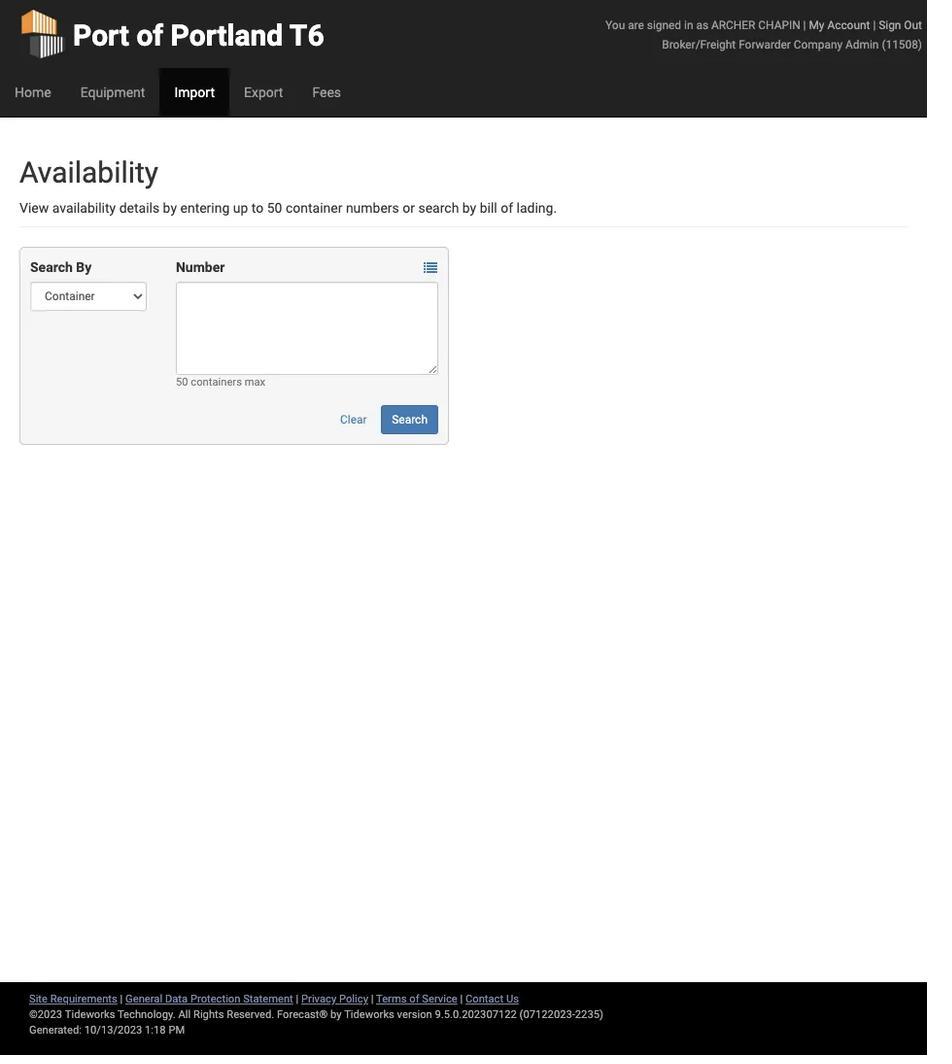 Task type: vqa. For each thing, say whether or not it's contained in the screenshot.
left Search
yes



Task type: locate. For each thing, give the bounding box(es) containing it.
1:18
[[145, 1024, 166, 1037]]

max
[[245, 376, 265, 389]]

details
[[119, 200, 160, 216]]

all
[[178, 1009, 191, 1021]]

10/13/2023
[[84, 1024, 142, 1037]]

port
[[73, 18, 129, 52]]

by
[[76, 259, 92, 275]]

0 vertical spatial search
[[30, 259, 73, 275]]

of up version
[[409, 993, 419, 1006]]

| left sign
[[873, 18, 876, 32]]

search left by
[[30, 259, 73, 275]]

terms
[[376, 993, 407, 1006]]

policy
[[339, 993, 368, 1006]]

site
[[29, 993, 48, 1006]]

by left bill
[[462, 200, 476, 216]]

are
[[628, 18, 644, 32]]

archer
[[711, 18, 755, 32]]

of right bill
[[501, 200, 513, 216]]

1 vertical spatial search
[[392, 413, 428, 427]]

0 horizontal spatial 50
[[176, 376, 188, 389]]

broker/freight
[[662, 38, 736, 52]]

pm
[[169, 1024, 185, 1037]]

view
[[19, 200, 49, 216]]

by inside site requirements | general data protection statement | privacy policy | terms of service | contact us ©2023 tideworks technology. all rights reserved. forecast® by tideworks version 9.5.0.202307122 (07122023-2235) generated: 10/13/2023 1:18 pm
[[330, 1009, 342, 1021]]

by right details
[[163, 200, 177, 216]]

data
[[165, 993, 188, 1006]]

2 horizontal spatial by
[[462, 200, 476, 216]]

search right clear button
[[392, 413, 428, 427]]

of right the port
[[136, 18, 163, 52]]

privacy
[[301, 993, 336, 1006]]

2235)
[[575, 1009, 603, 1021]]

fees
[[312, 85, 341, 100]]

home button
[[0, 68, 66, 117]]

container
[[286, 200, 342, 216]]

entering
[[180, 200, 230, 216]]

Number text field
[[176, 282, 438, 375]]

generated:
[[29, 1024, 82, 1037]]

1 vertical spatial 50
[[176, 376, 188, 389]]

0 horizontal spatial of
[[136, 18, 163, 52]]

in
[[684, 18, 693, 32]]

reserved.
[[227, 1009, 274, 1021]]

clear button
[[329, 405, 378, 434]]

account
[[827, 18, 870, 32]]

©2023 tideworks
[[29, 1009, 115, 1021]]

numbers
[[346, 200, 399, 216]]

1 horizontal spatial of
[[409, 993, 419, 1006]]

lading.
[[517, 200, 557, 216]]

t6
[[289, 18, 324, 52]]

import button
[[160, 68, 229, 117]]

|
[[803, 18, 806, 32], [873, 18, 876, 32], [120, 993, 123, 1006], [296, 993, 299, 1006], [371, 993, 374, 1006], [460, 993, 463, 1006]]

view availability details by entering up to 50 container numbers or search by bill of lading.
[[19, 200, 557, 216]]

| up tideworks
[[371, 993, 374, 1006]]

search inside "button"
[[392, 413, 428, 427]]

of
[[136, 18, 163, 52], [501, 200, 513, 216], [409, 993, 419, 1006]]

out
[[904, 18, 922, 32]]

export
[[244, 85, 283, 100]]

by
[[163, 200, 177, 216], [462, 200, 476, 216], [330, 1009, 342, 1021]]

technology.
[[118, 1009, 176, 1021]]

0 vertical spatial 50
[[267, 200, 282, 216]]

0 vertical spatial of
[[136, 18, 163, 52]]

by down privacy policy link
[[330, 1009, 342, 1021]]

1 horizontal spatial by
[[330, 1009, 342, 1021]]

2 vertical spatial of
[[409, 993, 419, 1006]]

50 right to
[[267, 200, 282, 216]]

0 horizontal spatial search
[[30, 259, 73, 275]]

search
[[30, 259, 73, 275], [392, 413, 428, 427]]

general data protection statement link
[[125, 993, 293, 1006]]

you
[[606, 18, 625, 32]]

signed
[[647, 18, 681, 32]]

1 horizontal spatial search
[[392, 413, 428, 427]]

50
[[267, 200, 282, 216], [176, 376, 188, 389]]

contact us link
[[466, 993, 519, 1006]]

statement
[[243, 993, 293, 1006]]

as
[[696, 18, 708, 32]]

number
[[176, 259, 225, 275]]

search button
[[381, 405, 438, 434]]

50 left containers
[[176, 376, 188, 389]]

port of portland t6 link
[[19, 0, 324, 68]]

site requirements | general data protection statement | privacy policy | terms of service | contact us ©2023 tideworks technology. all rights reserved. forecast® by tideworks version 9.5.0.202307122 (07122023-2235) generated: 10/13/2023 1:18 pm
[[29, 993, 603, 1037]]

2 horizontal spatial of
[[501, 200, 513, 216]]

my account link
[[809, 18, 870, 32]]

| up 9.5.0.202307122
[[460, 993, 463, 1006]]



Task type: describe. For each thing, give the bounding box(es) containing it.
search for search by
[[30, 259, 73, 275]]

or
[[403, 200, 415, 216]]

search by
[[30, 259, 92, 275]]

forwarder
[[739, 38, 791, 52]]

requirements
[[50, 993, 117, 1006]]

protection
[[190, 993, 240, 1006]]

search for search
[[392, 413, 428, 427]]

rights
[[193, 1009, 224, 1021]]

my
[[809, 18, 825, 32]]

tideworks
[[344, 1009, 394, 1021]]

fees button
[[298, 68, 356, 117]]

availability
[[52, 200, 116, 216]]

sign
[[879, 18, 901, 32]]

import
[[174, 85, 215, 100]]

site requirements link
[[29, 993, 117, 1006]]

privacy policy link
[[301, 993, 368, 1006]]

(07122023-
[[520, 1009, 575, 1021]]

(11508)
[[882, 38, 922, 52]]

to
[[252, 200, 264, 216]]

containers
[[191, 376, 242, 389]]

portland
[[171, 18, 283, 52]]

sign out link
[[879, 18, 922, 32]]

equipment button
[[66, 68, 160, 117]]

port of portland t6
[[73, 18, 324, 52]]

0 horizontal spatial by
[[163, 200, 177, 216]]

company
[[794, 38, 843, 52]]

| left my
[[803, 18, 806, 32]]

9.5.0.202307122
[[435, 1009, 517, 1021]]

export button
[[229, 68, 298, 117]]

general
[[125, 993, 162, 1006]]

us
[[506, 993, 519, 1006]]

service
[[422, 993, 457, 1006]]

equipment
[[80, 85, 145, 100]]

clear
[[340, 413, 367, 427]]

up
[[233, 200, 248, 216]]

availability
[[19, 155, 158, 190]]

50 containers max
[[176, 376, 265, 389]]

1 vertical spatial of
[[501, 200, 513, 216]]

show list image
[[424, 262, 437, 275]]

| left general
[[120, 993, 123, 1006]]

home
[[15, 85, 51, 100]]

| up forecast®
[[296, 993, 299, 1006]]

you are signed in as archer chapin | my account | sign out broker/freight forwarder company admin (11508)
[[606, 18, 922, 52]]

of inside site requirements | general data protection statement | privacy policy | terms of service | contact us ©2023 tideworks technology. all rights reserved. forecast® by tideworks version 9.5.0.202307122 (07122023-2235) generated: 10/13/2023 1:18 pm
[[409, 993, 419, 1006]]

admin
[[846, 38, 879, 52]]

version
[[397, 1009, 432, 1021]]

search
[[418, 200, 459, 216]]

chapin
[[758, 18, 800, 32]]

terms of service link
[[376, 993, 457, 1006]]

1 horizontal spatial 50
[[267, 200, 282, 216]]

bill
[[480, 200, 497, 216]]

contact
[[466, 993, 504, 1006]]

forecast®
[[277, 1009, 328, 1021]]



